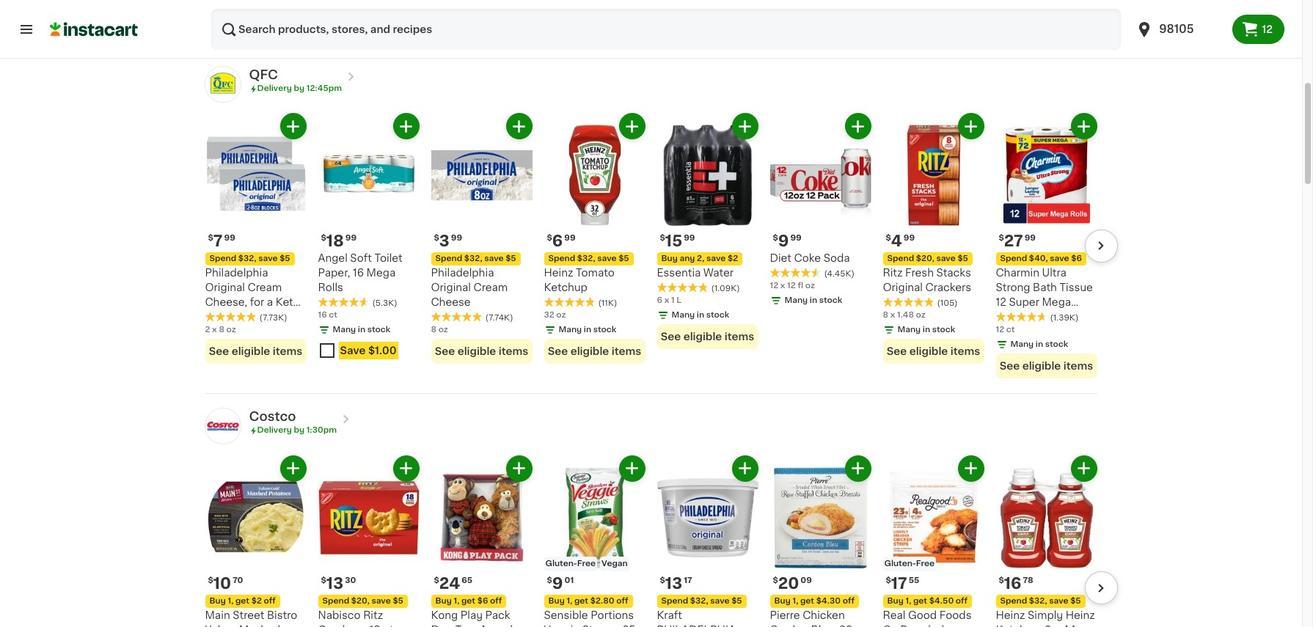 Task type: locate. For each thing, give the bounding box(es) containing it.
$5 for $ 13 30
[[393, 597, 403, 605]]

$ inside $ 27 99
[[999, 234, 1004, 242]]

2 cream from the left
[[474, 283, 508, 293]]

3 down simply
[[1045, 625, 1052, 627]]

$20, for 13
[[351, 597, 370, 605]]

$32, up the kraft philadelphi
[[690, 597, 708, 605]]

4 1, from the left
[[793, 597, 798, 605]]

in for spend $20, save $5
[[923, 326, 930, 334]]

product group containing 10
[[205, 455, 306, 627]]

get for 10
[[235, 597, 249, 605]]

save up water
[[707, 255, 726, 263]]

2 off from the left
[[490, 597, 502, 605]]

see down 8 x 1.48 oz
[[887, 347, 907, 357]]

0 vertical spatial delivery
[[257, 84, 292, 92]]

0 vertical spatial rolls
[[318, 283, 343, 293]]

spend $32, save $5 for 16
[[1000, 597, 1081, 605]]

99 for 3
[[451, 234, 462, 242]]

6 up the heinz tomato ketchup
[[552, 234, 563, 249]]

spend $20, save $5 up nabisco ritz crackers, 18 ct
[[322, 597, 403, 605]]

many down l
[[672, 311, 695, 319]]

save up the kraft philadelphi
[[710, 597, 730, 605]]

1 vertical spatial ct
[[1006, 326, 1015, 334]]

veggie
[[544, 625, 580, 627]]

see eligible items down (11k)
[[548, 347, 641, 357]]

spend up charmin
[[1000, 255, 1027, 263]]

5 99 from the left
[[684, 234, 695, 242]]

17
[[891, 576, 907, 591], [684, 576, 692, 585]]

1 horizontal spatial save
[[340, 346, 366, 356]]

oz
[[805, 282, 815, 290], [556, 311, 566, 319], [916, 311, 926, 319], [226, 326, 236, 334], [438, 326, 448, 334], [855, 625, 867, 627], [1079, 625, 1091, 627]]

13 up kraft on the right
[[665, 576, 682, 591]]

$ inside $ 24 65
[[434, 576, 439, 585]]

0 vertical spatial $2
[[728, 255, 738, 263]]

cream inside philadelphia original cream cheese
[[474, 283, 508, 293]]

99 inside $ 6 99
[[564, 234, 576, 242]]

oz inside 'heinz simply heinz ketchup, 3 x 44 oz'
[[1079, 625, 1091, 627]]

free for gluten-free
[[916, 560, 935, 568]]

ct right 'crackers,'
[[383, 625, 394, 627]]

0 vertical spatial ct
[[329, 311, 337, 319]]

0 vertical spatial spend $20, save $5
[[887, 255, 968, 263]]

01
[[565, 576, 574, 585]]

deals save on items from stores you love.
[[205, 12, 388, 38]]

99 for 27
[[1025, 234, 1036, 242]]

ct for 18
[[329, 311, 337, 319]]

mega inside charmin ultra strong bath tissue 12 super mega rolls
[[1042, 297, 1071, 308]]

$ inside $ 17 55
[[886, 576, 891, 585]]

$ for $ 7 99
[[208, 234, 213, 242]]

original inside philadelphia original cream cheese, for a keto and low carb lifestyle
[[205, 283, 245, 293]]

99 inside $ 15 99
[[684, 234, 695, 242]]

philadelphia
[[205, 268, 268, 278], [431, 268, 494, 278]]

rolls inside charmin ultra strong bath tissue 12 super mega rolls
[[996, 312, 1021, 322]]

original inside philadelphia original cream cheese
[[431, 283, 471, 293]]

16 down soft at top left
[[353, 268, 364, 278]]

$32, up philadelphia original cream cheese, for a keto and low carb lifestyle
[[238, 255, 256, 263]]

0 vertical spatial by
[[294, 84, 304, 92]]

see eligible items for 6
[[548, 347, 641, 357]]

18 up angel
[[326, 234, 344, 249]]

1 item carousel region from the top
[[185, 113, 1118, 388]]

buy up 'pierre'
[[774, 597, 791, 605]]

many in stock down (1.39k)
[[1011, 341, 1068, 349]]

instacart logo image
[[50, 21, 138, 38]]

3 inside 'heinz simply heinz ketchup, 3 x 44 oz'
[[1045, 625, 1052, 627]]

save
[[258, 255, 278, 263], [484, 255, 504, 263], [597, 255, 617, 263], [707, 255, 726, 263], [936, 255, 956, 263], [1050, 255, 1069, 263], [372, 597, 391, 605], [710, 597, 730, 605], [1049, 597, 1069, 605]]

1 horizontal spatial 16
[[353, 268, 364, 278]]

12 inside button
[[1262, 24, 1273, 34]]

eligible for 6
[[571, 347, 609, 357]]

buy 1, get $2.80 off
[[548, 597, 628, 605]]

items down (7.73k)
[[273, 347, 302, 357]]

delivery for 7
[[257, 84, 292, 92]]

buy 1, get $2 off
[[209, 597, 276, 605]]

costco image
[[205, 409, 240, 444]]

1 vertical spatial delivery
[[257, 427, 292, 435]]

8
[[883, 311, 888, 319], [219, 326, 224, 334], [431, 326, 437, 334]]

1 gluten- from the left
[[545, 560, 577, 568]]

$ for $ 3 99
[[434, 234, 439, 242]]

product group
[[205, 113, 306, 364], [318, 113, 419, 366], [431, 113, 532, 364], [544, 113, 645, 364], [657, 113, 758, 350], [770, 113, 871, 307], [883, 113, 984, 364], [996, 113, 1097, 379], [205, 455, 306, 627], [318, 455, 419, 627], [431, 455, 532, 627], [544, 455, 645, 627], [657, 455, 758, 627], [770, 455, 871, 627], [883, 455, 984, 627], [996, 455, 1097, 627]]

stock down (1.39k)
[[1045, 341, 1068, 349]]

1 vertical spatial spend $20, save $5
[[322, 597, 403, 605]]

eligible down (11k)
[[571, 347, 609, 357]]

spend $32, save $5 for 13
[[661, 597, 742, 605]]

buy 1, get $4.30 off
[[774, 597, 855, 605]]

items for 7
[[273, 347, 302, 357]]

spend for $ 27 99
[[1000, 255, 1027, 263]]

items down "(1.09k)"
[[725, 332, 754, 342]]

x right 2
[[212, 326, 217, 334]]

99 right 7
[[224, 234, 235, 242]]

1 original from the left
[[205, 283, 245, 293]]

99 inside the "$ 18 99"
[[345, 234, 357, 242]]

0 vertical spatial save
[[205, 28, 230, 38]]

see for 7
[[209, 347, 229, 357]]

0 horizontal spatial mega
[[367, 268, 396, 278]]

0 vertical spatial 3
[[439, 234, 450, 249]]

$32, up tomato at the left of the page
[[577, 255, 595, 263]]

see down 6 x 1 l
[[661, 332, 681, 342]]

2 get from the left
[[461, 597, 475, 605]]

product group containing 3
[[431, 113, 532, 364]]

1 horizontal spatial 9
[[778, 234, 789, 249]]

in for spend $40, save $6
[[1036, 341, 1043, 349]]

heinz up 44
[[1066, 610, 1095, 621]]

items inside 'deals save on items from stores you love.'
[[248, 28, 277, 38]]

see eligible items down (7.74k)
[[435, 347, 528, 357]]

free left vegan
[[577, 560, 596, 568]]

$ for $ 9 99
[[773, 234, 778, 242]]

buy up real
[[887, 597, 904, 605]]

2 99 from the left
[[345, 234, 357, 242]]

x
[[781, 282, 785, 290], [664, 297, 669, 305], [890, 311, 895, 319], [212, 326, 217, 334], [1054, 625, 1060, 627]]

1, up 'pierre'
[[793, 597, 798, 605]]

1 horizontal spatial $2
[[728, 255, 738, 263]]

by left 1:30pm
[[294, 427, 304, 435]]

0 horizontal spatial ct
[[329, 311, 337, 319]]

good
[[908, 610, 937, 621]]

lifestyle
[[205, 327, 250, 337]]

spend down $ 3 99 on the left top
[[435, 255, 462, 263]]

stock down "(1.09k)"
[[706, 311, 730, 319]]

heinz
[[544, 268, 573, 278], [996, 610, 1025, 621], [1066, 610, 1095, 621]]

2 98105 button from the left
[[1136, 9, 1224, 50]]

see eligible items button for 27
[[996, 354, 1097, 379]]

$ inside $ 10 70
[[208, 576, 213, 585]]

$ inside $ 13 30
[[321, 576, 326, 585]]

2 13 from the left
[[665, 576, 682, 591]]

$2.80
[[590, 597, 615, 605]]

see eligible items for 7
[[209, 347, 302, 357]]

1 vertical spatial rolls
[[996, 312, 1021, 322]]

nabisco
[[318, 610, 361, 621]]

1 vertical spatial save
[[340, 346, 366, 356]]

0 horizontal spatial 18
[[326, 234, 344, 249]]

save for $ 13 30
[[372, 597, 391, 605]]

get up sensible portions veggie straws, 2
[[574, 597, 588, 605]]

4 99 from the left
[[564, 234, 576, 242]]

16 left 78
[[1004, 576, 1022, 591]]

product group containing 15
[[657, 113, 758, 350]]

0 horizontal spatial save
[[205, 28, 230, 38]]

mega down toilet at top left
[[367, 268, 396, 278]]

$ for $ 10 70
[[208, 576, 213, 585]]

$4.50
[[929, 597, 954, 605]]

off up bistro
[[264, 597, 276, 605]]

2 horizontal spatial ct
[[1006, 326, 1015, 334]]

buy for 10
[[209, 597, 226, 605]]

items right on
[[248, 28, 277, 38]]

oz right 39
[[855, 625, 867, 627]]

99 right 15
[[684, 234, 695, 242]]

2 vertical spatial ct
[[383, 625, 394, 627]]

spend $32, save $5 up simply
[[1000, 597, 1081, 605]]

get down 09
[[800, 597, 814, 605]]

off
[[264, 597, 276, 605], [490, 597, 502, 605], [617, 597, 628, 605], [843, 597, 855, 605], [956, 597, 968, 605]]

$
[[208, 234, 213, 242], [321, 234, 326, 242], [434, 234, 439, 242], [547, 234, 552, 242], [660, 234, 665, 242], [773, 234, 778, 242], [886, 234, 891, 242], [999, 234, 1004, 242], [208, 576, 213, 585], [321, 576, 326, 585], [434, 576, 439, 585], [547, 576, 552, 585], [660, 576, 665, 585], [773, 576, 778, 585], [886, 576, 891, 585], [999, 576, 1004, 585]]

8 for 4
[[883, 311, 888, 319]]

1 vertical spatial by
[[294, 427, 304, 435]]

1 horizontal spatial ct
[[383, 625, 394, 627]]

1, down $ 17 55
[[906, 597, 911, 605]]

99 inside $ 7 99
[[224, 234, 235, 242]]

see eligible items for 27
[[1000, 361, 1093, 372]]

99 for 6
[[564, 234, 576, 242]]

99 inside $ 4 99
[[904, 234, 915, 242]]

3 1, from the left
[[567, 597, 572, 605]]

get for 17
[[913, 597, 927, 605]]

philadelphia inside philadelphia original cream cheese
[[431, 268, 494, 278]]

ct inside nabisco ritz crackers, 18 ct
[[383, 625, 394, 627]]

cream inside philadelphia original cream cheese, for a keto and low carb lifestyle
[[248, 283, 282, 293]]

2 vertical spatial 16
[[1004, 576, 1022, 591]]

1 horizontal spatial 18
[[369, 625, 381, 627]]

8 99 from the left
[[1025, 234, 1036, 242]]

$ inside $ 13 17
[[660, 576, 665, 585]]

product group containing 6
[[544, 113, 645, 364]]

0 vertical spatial mega
[[367, 268, 396, 278]]

original down fresh
[[883, 283, 923, 293]]

2 horizontal spatial 16
[[1004, 576, 1022, 591]]

1 vertical spatial 9
[[552, 576, 563, 591]]

$ 16 78
[[999, 576, 1033, 591]]

$ inside $ 4 99
[[886, 234, 891, 242]]

many in stock for 18
[[333, 326, 391, 334]]

2 original from the left
[[431, 283, 471, 293]]

see eligible items button down (11k)
[[544, 339, 645, 364]]

1 vertical spatial $6
[[477, 597, 488, 605]]

coke
[[794, 253, 821, 264]]

0 vertical spatial 18
[[326, 234, 344, 249]]

spend $32, save $5
[[209, 255, 290, 263], [435, 255, 516, 263], [548, 255, 629, 263], [661, 597, 742, 605], [1000, 597, 1081, 605]]

many in stock for spend $32, save $5
[[559, 326, 617, 334]]

bistro
[[267, 610, 297, 621]]

$ inside $ 15 99
[[660, 234, 665, 242]]

original up cheese
[[431, 283, 471, 293]]

0 horizontal spatial cream
[[248, 283, 282, 293]]

mega inside "angel soft toilet paper, 16 mega rolls"
[[367, 268, 396, 278]]

save for $ 3 99
[[484, 255, 504, 263]]

$ inside $ 16 78
[[999, 576, 1004, 585]]

qfc
[[249, 69, 278, 81]]

1 delivery from the top
[[257, 84, 292, 92]]

5 1, from the left
[[906, 597, 911, 605]]

product group containing 18
[[318, 113, 419, 366]]

in down 8 x 1.48 oz
[[923, 326, 930, 334]]

many down 16 ct
[[333, 326, 356, 334]]

0 horizontal spatial spend $20, save $5
[[322, 597, 403, 605]]

see eligible items for 4
[[887, 347, 980, 357]]

0 vertical spatial 16
[[353, 268, 364, 278]]

get up 'street'
[[235, 597, 249, 605]]

$ for $ 17 55
[[886, 576, 891, 585]]

2 gluten- from the left
[[884, 560, 916, 568]]

buy 1, get $4.50 off
[[887, 597, 968, 605]]

philadelphia inside philadelphia original cream cheese, for a keto and low carb lifestyle
[[205, 268, 268, 278]]

1 vertical spatial $20,
[[351, 597, 370, 605]]

1 horizontal spatial 17
[[891, 576, 907, 591]]

heinz for 16
[[996, 610, 1025, 621]]

1 vertical spatial 3
[[1045, 625, 1052, 627]]

delivery
[[257, 84, 292, 92], [257, 427, 292, 435]]

spend for $ 13 30
[[322, 597, 349, 605]]

1 horizontal spatial spend $20, save $5
[[887, 255, 968, 263]]

off right $4.30
[[843, 597, 855, 605]]

real
[[883, 610, 906, 621]]

13 left 30
[[326, 576, 343, 591]]

17 up the kraft philadelphi
[[684, 576, 692, 585]]

0 horizontal spatial 6
[[552, 234, 563, 249]]

buy up main
[[209, 597, 226, 605]]

save inside 'button'
[[340, 346, 366, 356]]

tomato
[[576, 268, 615, 278]]

many in stock for spend $40, save $6
[[1011, 341, 1068, 349]]

1 horizontal spatial mega
[[1042, 297, 1071, 308]]

cream
[[248, 283, 282, 293], [474, 283, 508, 293]]

gluten-free
[[884, 560, 935, 568]]

get up the good
[[913, 597, 927, 605]]

1 horizontal spatial gluten-
[[884, 560, 916, 568]]

0 horizontal spatial philadelphia
[[205, 268, 268, 278]]

7 99 from the left
[[904, 234, 915, 242]]

1 horizontal spatial philadelphia
[[431, 268, 494, 278]]

eligible down (7.74k)
[[458, 347, 496, 357]]

1, for 20
[[793, 597, 798, 605]]

$5 for $ 6 99
[[619, 255, 629, 263]]

0 horizontal spatial $6
[[477, 597, 488, 605]]

see eligible items down '1.48'
[[887, 347, 980, 357]]

save up a
[[258, 255, 278, 263]]

many for 18
[[333, 326, 356, 334]]

rolls inside "angel soft toilet paper, 16 mega rolls"
[[318, 283, 343, 293]]

many for spend $40, save $6
[[1011, 341, 1034, 349]]

eligible for 7
[[232, 347, 270, 357]]

product group containing 20
[[770, 455, 871, 627]]

1 horizontal spatial free
[[916, 560, 935, 568]]

0 horizontal spatial $2
[[251, 597, 262, 605]]

item carousel region containing 7
[[185, 113, 1118, 388]]

0 vertical spatial $20,
[[916, 255, 935, 263]]

$6 up play
[[477, 597, 488, 605]]

13 for $ 13 30
[[326, 576, 343, 591]]

1 vertical spatial mega
[[1042, 297, 1071, 308]]

bath
[[1033, 283, 1057, 293]]

spend $32, save $5 for 6
[[548, 255, 629, 263]]

fresh
[[905, 268, 934, 278]]

99 right 27
[[1025, 234, 1036, 242]]

original up cheese,
[[205, 283, 245, 293]]

12 button
[[1233, 15, 1285, 44]]

item carousel region
[[185, 113, 1118, 388], [185, 455, 1118, 627]]

off up foods
[[956, 597, 968, 605]]

4 get from the left
[[800, 597, 814, 605]]

$ 27 99
[[999, 234, 1036, 249]]

nabisco ritz crackers, 18 ct
[[318, 610, 394, 627]]

$ left 78
[[999, 576, 1004, 585]]

0 horizontal spatial free
[[577, 560, 596, 568]]

1 horizontal spatial $20,
[[916, 255, 935, 263]]

Search field
[[211, 9, 1121, 50]]

5 off from the left
[[956, 597, 968, 605]]

1 horizontal spatial heinz
[[996, 610, 1025, 621]]

cheese,
[[205, 297, 247, 308]]

in for 18
[[358, 326, 365, 334]]

$5 for $ 3 99
[[506, 255, 516, 263]]

buy any 2, save $2
[[661, 255, 738, 263]]

delivery by 1:30pm
[[257, 427, 337, 435]]

1, for 24
[[454, 597, 459, 605]]

many down 32 oz
[[559, 326, 582, 334]]

see down '12 ct'
[[1000, 361, 1020, 372]]

0 horizontal spatial original
[[205, 283, 245, 293]]

$40,
[[1029, 255, 1048, 263]]

1 horizontal spatial ritz
[[883, 268, 903, 278]]

get up play
[[461, 597, 475, 605]]

pack
[[491, 625, 516, 627]]

1 vertical spatial $2
[[251, 597, 262, 605]]

$ left 09
[[773, 576, 778, 585]]

philadelphia original cream cheese
[[431, 268, 508, 308]]

$ inside $ 7 99
[[208, 234, 213, 242]]

1 cream from the left
[[248, 283, 282, 293]]

12 inside charmin ultra strong bath tissue 12 super mega rolls
[[996, 297, 1007, 308]]

philadelphia for 7
[[205, 268, 268, 278]]

1 by from the top
[[294, 84, 304, 92]]

0 vertical spatial $6
[[1071, 255, 1082, 263]]

$ up cheese,
[[208, 234, 213, 242]]

0 vertical spatial 9
[[778, 234, 789, 249]]

items
[[248, 28, 277, 38], [725, 332, 754, 342], [273, 347, 302, 357], [499, 347, 528, 357], [612, 347, 641, 357], [951, 347, 980, 357], [1064, 361, 1093, 372]]

99 inside $ 9 99
[[791, 234, 802, 242]]

3 get from the left
[[574, 597, 588, 605]]

save up ultra on the right top of the page
[[1050, 255, 1069, 263]]

$ inside the "$ 18 99"
[[321, 234, 326, 242]]

0 vertical spatial item carousel region
[[185, 113, 1118, 388]]

item carousel region containing 10
[[185, 455, 1118, 627]]

2 free from the left
[[916, 560, 935, 568]]

1 horizontal spatial original
[[431, 283, 471, 293]]

2 1, from the left
[[454, 597, 459, 605]]

$ left 70
[[208, 576, 213, 585]]

1, down $ 24 65
[[454, 597, 459, 605]]

$32, for 7
[[238, 255, 256, 263]]

9 left 01 at the bottom left
[[552, 576, 563, 591]]

17 inside product group
[[891, 576, 907, 591]]

8 right 2
[[219, 326, 224, 334]]

$ inside $ 20 09
[[773, 576, 778, 585]]

cream up a
[[248, 283, 282, 293]]

1 horizontal spatial rolls
[[996, 312, 1021, 322]]

$6
[[1071, 255, 1082, 263], [477, 597, 488, 605]]

3 original from the left
[[883, 283, 923, 293]]

heinz inside the heinz tomato ketchup
[[544, 268, 573, 278]]

13
[[326, 576, 343, 591], [665, 576, 682, 591]]

save up philadelphia original cream cheese
[[484, 255, 504, 263]]

$ inside $ 3 99
[[434, 234, 439, 242]]

see eligible items button for 6
[[544, 339, 645, 364]]

add image
[[284, 117, 302, 136], [510, 117, 528, 136], [736, 117, 754, 136], [849, 117, 867, 136], [962, 117, 980, 136], [510, 459, 528, 478], [623, 459, 641, 478], [736, 459, 754, 478], [962, 459, 980, 478], [1075, 459, 1093, 478]]

$ for $ 6 99
[[547, 234, 552, 242]]

1, up sensible
[[567, 597, 572, 605]]

65
[[462, 576, 473, 585]]

9 for $ 9 01
[[552, 576, 563, 591]]

eligible for 3
[[458, 347, 496, 357]]

16 inside "angel soft toilet paper, 16 mega rolls"
[[353, 268, 364, 278]]

0 horizontal spatial 17
[[684, 576, 692, 585]]

original inside ritz fresh stacks original crackers
[[883, 283, 923, 293]]

stock for 18
[[367, 326, 391, 334]]

1 horizontal spatial $6
[[1071, 255, 1082, 263]]

get for 24
[[461, 597, 475, 605]]

2 by from the top
[[294, 427, 304, 435]]

$5 for $ 7 99
[[280, 255, 290, 263]]

$ up ritz fresh stacks original crackers
[[886, 234, 891, 242]]

78
[[1023, 576, 1033, 585]]

1 vertical spatial 6
[[657, 297, 662, 305]]

$32, up philadelphia original cream cheese
[[464, 255, 482, 263]]

0 horizontal spatial $20,
[[351, 597, 370, 605]]

ritz inside nabisco ritz crackers, 18 ct
[[363, 610, 383, 621]]

many in stock
[[785, 297, 843, 305], [672, 311, 730, 319], [333, 326, 391, 334], [559, 326, 617, 334], [898, 326, 955, 334], [1011, 341, 1068, 349]]

many in stock for spend $20, save $5
[[898, 326, 955, 334]]

12 ct
[[996, 326, 1015, 334]]

1 vertical spatial ritz
[[363, 610, 383, 621]]

x left '1.48'
[[890, 311, 895, 319]]

eligible down (1.39k)
[[1022, 361, 1061, 372]]

see eligible items button for 3
[[431, 339, 532, 364]]

original
[[205, 283, 245, 293], [431, 283, 471, 293], [883, 283, 923, 293]]

6 99 from the left
[[791, 234, 802, 242]]

$ 4 99
[[886, 234, 915, 249]]

items down (1.39k)
[[1064, 361, 1093, 372]]

$ inside $ 6 99
[[547, 234, 552, 242]]

1 vertical spatial 16
[[318, 311, 327, 319]]

1 vertical spatial item carousel region
[[185, 455, 1118, 627]]

1,
[[228, 597, 234, 605], [454, 597, 459, 605], [567, 597, 572, 605], [793, 597, 798, 605], [906, 597, 911, 605]]

99 up coke
[[791, 234, 802, 242]]

1 horizontal spatial 8
[[431, 326, 437, 334]]

99 for 15
[[684, 234, 695, 242]]

keto
[[276, 297, 300, 308]]

12:45pm
[[306, 84, 342, 92]]

2 horizontal spatial original
[[883, 283, 923, 293]]

spend down $ 4 99
[[887, 255, 914, 263]]

play
[[461, 610, 483, 621]]

sensible
[[544, 610, 588, 621]]

(11k)
[[598, 300, 617, 308]]

0 vertical spatial ritz
[[883, 268, 903, 278]]

99 inside $ 3 99
[[451, 234, 462, 242]]

0 horizontal spatial 13
[[326, 576, 343, 591]]

$ for $ 27 99
[[999, 234, 1004, 242]]

any
[[680, 255, 695, 263]]

2 delivery from the top
[[257, 427, 292, 435]]

heinz tomato ketchup
[[544, 268, 615, 293]]

$ inside $ 9 99
[[773, 234, 778, 242]]

5 get from the left
[[913, 597, 927, 605]]

1 horizontal spatial 6
[[657, 297, 662, 305]]

$ inside $ 9 01
[[547, 576, 552, 585]]

items down the (105)
[[951, 347, 980, 357]]

1 philadelphia from the left
[[205, 268, 268, 278]]

1 free from the left
[[577, 560, 596, 568]]

1 99 from the left
[[224, 234, 235, 242]]

heinz up ketchup
[[544, 268, 573, 278]]

99 for 18
[[345, 234, 357, 242]]

2 x 8 oz
[[205, 326, 236, 334]]

1 horizontal spatial 13
[[665, 576, 682, 591]]

99
[[224, 234, 235, 242], [345, 234, 357, 242], [451, 234, 462, 242], [564, 234, 576, 242], [684, 234, 695, 242], [791, 234, 802, 242], [904, 234, 915, 242], [1025, 234, 1036, 242]]

3 99 from the left
[[451, 234, 462, 242]]

0 horizontal spatial rolls
[[318, 283, 343, 293]]

0 horizontal spatial ritz
[[363, 610, 383, 621]]

by left 12:45pm
[[294, 84, 304, 92]]

cream for 3
[[474, 283, 508, 293]]

stock
[[819, 297, 843, 305], [706, 311, 730, 319], [367, 326, 391, 334], [593, 326, 617, 334], [932, 326, 955, 334], [1045, 341, 1068, 349]]

1, down $ 10 70
[[228, 597, 234, 605]]

off for 24
[[490, 597, 502, 605]]

1 13 from the left
[[326, 576, 343, 591]]

1 horizontal spatial 3
[[1045, 625, 1052, 627]]

$32, for 13
[[690, 597, 708, 605]]

ritz
[[883, 268, 903, 278], [363, 610, 383, 621]]

1 vertical spatial 18
[[369, 625, 381, 627]]

delivery down costco
[[257, 427, 292, 435]]

buy up the 'kong'
[[435, 597, 452, 605]]

sensible portions veggie straws, 2
[[544, 610, 636, 627]]

see for 3
[[435, 347, 455, 357]]

2 philadelphia from the left
[[431, 268, 494, 278]]

$ 15 99
[[660, 234, 695, 249]]

★★★★★
[[770, 268, 821, 278], [770, 268, 821, 278], [657, 283, 708, 293], [657, 283, 708, 293], [318, 297, 369, 308], [318, 297, 369, 308], [544, 297, 595, 308], [544, 297, 595, 308], [883, 297, 934, 308], [883, 297, 934, 308], [205, 312, 256, 322], [205, 312, 256, 322], [431, 312, 482, 322], [431, 312, 482, 322], [996, 312, 1047, 322], [996, 312, 1047, 322]]

see eligible items
[[661, 332, 754, 342], [209, 347, 302, 357], [435, 347, 528, 357], [548, 347, 641, 357], [887, 347, 980, 357], [1000, 361, 1093, 372]]

1 horizontal spatial cream
[[474, 283, 508, 293]]

spend $32, save $5 up tomato at the left of the page
[[548, 255, 629, 263]]

product group containing 27
[[996, 113, 1097, 379]]

soda
[[824, 253, 850, 264]]

buy for 17
[[887, 597, 904, 605]]

18 inside nabisco ritz crackers, 18 ct
[[369, 625, 381, 627]]

many for spend $20, save $5
[[898, 326, 921, 334]]

in down super
[[1036, 341, 1043, 349]]

0 horizontal spatial gluten-
[[545, 560, 577, 568]]

many for spend $32, save $5
[[559, 326, 582, 334]]

ketchup
[[544, 283, 588, 293]]

3 off from the left
[[617, 597, 628, 605]]

philadelphia up cheese
[[431, 268, 494, 278]]

99 inside $ 27 99
[[1025, 234, 1036, 242]]

99 right 4
[[904, 234, 915, 242]]

1 off from the left
[[264, 597, 276, 605]]

product group containing 4
[[883, 113, 984, 364]]

None search field
[[211, 9, 1121, 50]]

2 horizontal spatial 8
[[883, 311, 888, 319]]

charmin ultra strong bath tissue 12 super mega rolls
[[996, 268, 1093, 322]]

items down (11k)
[[612, 347, 641, 357]]

1, for 9
[[567, 597, 572, 605]]

0 horizontal spatial 9
[[552, 576, 563, 591]]

l
[[677, 297, 682, 305]]

spend $32, save $5 up the kraft philadelphi
[[661, 597, 742, 605]]

add image
[[397, 117, 415, 136], [623, 117, 641, 136], [1075, 117, 1093, 136], [284, 459, 302, 478], [397, 459, 415, 478], [849, 459, 867, 478]]

in down ketchup
[[584, 326, 591, 334]]

1 1, from the left
[[228, 597, 234, 605]]

ct for spend $40, save $6
[[1006, 326, 1015, 334]]

save left $1.00 in the bottom of the page
[[340, 346, 366, 356]]

$1.00
[[368, 346, 397, 356]]

4 off from the left
[[843, 597, 855, 605]]

2 item carousel region from the top
[[185, 455, 1118, 627]]

qfc image
[[205, 67, 240, 102]]

item carousel region for costco
[[185, 455, 1118, 627]]

philadelphia original cream cheese, for a keto and low carb lifestyle
[[205, 268, 300, 337]]

0 horizontal spatial heinz
[[544, 268, 573, 278]]

gluten- up 01 at the bottom left
[[545, 560, 577, 568]]

30
[[345, 576, 356, 585]]

18 right 'crackers,'
[[369, 625, 381, 627]]

$ for $ 4 99
[[886, 234, 891, 242]]

1 get from the left
[[235, 597, 249, 605]]

98105 button
[[1127, 9, 1233, 50], [1136, 9, 1224, 50]]

1 98105 button from the left
[[1127, 9, 1233, 50]]



Task type: vqa. For each thing, say whether or not it's contained in the screenshot.


Task type: describe. For each thing, give the bounding box(es) containing it.
$ 20 09
[[773, 576, 812, 591]]

12 for 12 x 12 fl oz
[[770, 282, 779, 290]]

love.
[[364, 28, 388, 38]]

$ for $ 9 01
[[547, 576, 552, 585]]

spend for $ 16 78
[[1000, 597, 1027, 605]]

pack
[[485, 610, 510, 621]]

portions
[[591, 610, 634, 621]]

free for gluten-free vegan
[[577, 560, 596, 568]]

oz down cheese
[[438, 326, 448, 334]]

eligible for 4
[[910, 347, 948, 357]]

x for buy any 2, save $2
[[664, 297, 669, 305]]

low
[[227, 312, 248, 322]]

12 for 12
[[1262, 24, 1273, 34]]

product group containing 17
[[883, 455, 984, 627]]

items for 4
[[951, 347, 980, 357]]

$ 3 99
[[434, 234, 462, 249]]

stock for 9
[[819, 297, 843, 305]]

kong
[[431, 610, 458, 621]]

ketchup,
[[996, 625, 1042, 627]]

spend $32, save $5 for 3
[[435, 255, 516, 263]]

ritz inside ritz fresh stacks original crackers
[[883, 268, 903, 278]]

x for spend $20, save $5
[[890, 311, 895, 319]]

original for 7
[[205, 283, 245, 293]]

save for $ 16 78
[[1049, 597, 1069, 605]]

diet
[[770, 253, 792, 264]]

buy for 9
[[548, 597, 565, 605]]

oz inside pierre chicken cordon bleu, 39 oz
[[855, 625, 867, 627]]

(4.45k)
[[824, 270, 855, 278]]

spend for $ 3 99
[[435, 255, 462, 263]]

09
[[801, 576, 812, 585]]

oz right '1.48'
[[916, 311, 926, 319]]

in for buy any 2, save $2
[[697, 311, 704, 319]]

ritz fresh stacks original crackers
[[883, 268, 972, 293]]

many for 9
[[785, 297, 808, 305]]

(7.74k)
[[485, 314, 513, 322]]

2 horizontal spatial heinz
[[1066, 610, 1095, 621]]

stock for buy any 2, save $2
[[706, 311, 730, 319]]

$5 for $ 4 99
[[958, 255, 968, 263]]

items for 15
[[725, 332, 754, 342]]

real good foods co breade
[[883, 610, 972, 627]]

$ 10 70
[[208, 576, 243, 591]]

save for $ 7 99
[[258, 255, 278, 263]]

kong play pack dog toy, 4-pack
[[431, 610, 516, 627]]

items for 3
[[499, 347, 528, 357]]

(5.3k)
[[372, 300, 397, 308]]

0 horizontal spatial 16
[[318, 311, 327, 319]]

stock for spend $40, save $6
[[1045, 341, 1068, 349]]

$ for $ 24 65
[[434, 576, 439, 585]]

foods
[[940, 610, 972, 621]]

stock for spend $20, save $5
[[932, 326, 955, 334]]

and
[[205, 312, 224, 322]]

product group containing 7
[[205, 113, 306, 364]]

$32, for 3
[[464, 255, 482, 263]]

save for $ 27 99
[[1050, 255, 1069, 263]]

save for $ 6 99
[[597, 255, 617, 263]]

gluten-free vegan
[[545, 560, 628, 568]]

chicken
[[803, 610, 845, 621]]

10
[[213, 576, 231, 591]]

see eligible items button for 4
[[883, 339, 984, 364]]

$ for $ 13 17
[[660, 576, 665, 585]]

strong
[[996, 283, 1030, 293]]

many in stock for buy any 2, save $2
[[672, 311, 730, 319]]

main
[[205, 610, 230, 621]]

spend for $ 7 99
[[209, 255, 236, 263]]

stores
[[307, 28, 339, 38]]

save inside 'deals save on items from stores you love.'
[[205, 28, 230, 38]]

99 for 4
[[904, 234, 915, 242]]

vegan
[[602, 560, 628, 568]]

soft
[[350, 253, 372, 264]]

off for 10
[[264, 597, 276, 605]]

deals
[[205, 12, 243, 23]]

crackers
[[926, 283, 972, 293]]

$32, for 6
[[577, 255, 595, 263]]

essentia water
[[657, 268, 734, 278]]

$ for $ 15 99
[[660, 234, 665, 242]]

items for 6
[[612, 347, 641, 357]]

70
[[233, 576, 243, 585]]

spend $32, save $5 for 7
[[209, 255, 290, 263]]

17 inside $ 13 17
[[684, 576, 692, 585]]

$ 9 99
[[773, 234, 802, 249]]

99 for 7
[[224, 234, 235, 242]]

buy up essentia
[[661, 255, 678, 263]]

$4.30
[[816, 597, 841, 605]]

oz right fl on the top right of page
[[805, 282, 815, 290]]

44
[[1063, 625, 1076, 627]]

$6 for get
[[477, 597, 488, 605]]

see eligible items button for 15
[[657, 325, 758, 350]]

$ 18 99
[[321, 234, 357, 249]]

x inside 'heinz simply heinz ketchup, 3 x 44 oz'
[[1054, 625, 1060, 627]]

98105
[[1159, 23, 1194, 34]]

$20, for 4
[[916, 255, 935, 263]]

save $1.00 button
[[318, 339, 419, 366]]

4
[[891, 234, 902, 249]]

eligible for 15
[[684, 332, 722, 342]]

13 for $ 13 17
[[665, 576, 682, 591]]

0 horizontal spatial 3
[[439, 234, 450, 249]]

delivery for 10
[[257, 427, 292, 435]]

39
[[839, 625, 853, 627]]

$ for $ 18 99
[[321, 234, 326, 242]]

in for 9
[[810, 297, 817, 305]]

see eligible items for 3
[[435, 347, 528, 357]]

32 oz
[[544, 311, 566, 319]]

$ for $ 13 30
[[321, 576, 326, 585]]

crackers,
[[318, 625, 367, 627]]

0 vertical spatial 6
[[552, 234, 563, 249]]

1.48
[[897, 311, 914, 319]]

philadelphia for 3
[[431, 268, 494, 278]]

water
[[703, 268, 734, 278]]

0 horizontal spatial 8
[[219, 326, 224, 334]]

$ 13 30
[[321, 576, 356, 591]]

cordon
[[770, 625, 809, 627]]

on
[[233, 28, 246, 38]]

pierre
[[770, 610, 800, 621]]

$ 17 55
[[886, 576, 920, 591]]

55
[[909, 576, 920, 585]]

toy,
[[455, 625, 477, 627]]

$5 for $ 16 78
[[1071, 597, 1081, 605]]

by for spend $20, save $5
[[294, 427, 304, 435]]

4-
[[479, 625, 491, 627]]

see for 15
[[661, 332, 681, 342]]

original for 3
[[431, 283, 471, 293]]

1, for 17
[[906, 597, 911, 605]]

for
[[250, 297, 264, 308]]

$ 13 17
[[660, 576, 692, 591]]

kraft philadelphi
[[657, 610, 758, 627]]

(1.09k)
[[711, 285, 740, 293]]

from
[[280, 28, 304, 38]]

paper,
[[318, 268, 350, 278]]

8 for 3
[[431, 326, 437, 334]]

$ 9 01
[[547, 576, 574, 591]]

oz right 32
[[556, 311, 566, 319]]

angel soft toilet paper, 16 mega rolls
[[318, 253, 403, 293]]

cream for 7
[[248, 283, 282, 293]]

product group containing 16
[[996, 455, 1097, 627]]

save for $ 4 99
[[936, 255, 956, 263]]

yukon
[[205, 625, 236, 627]]

save $1.00
[[340, 346, 397, 356]]

12 for 12 ct
[[996, 326, 1005, 334]]

off for 9
[[617, 597, 628, 605]]

stacks
[[937, 268, 971, 278]]

product group containing 24
[[431, 455, 532, 627]]

tissue
[[1060, 283, 1093, 293]]

gluten- for gluten-free
[[884, 560, 916, 568]]

oz down low
[[226, 326, 236, 334]]

see for 27
[[1000, 361, 1020, 372]]

x for spend $32, save $5
[[212, 326, 217, 334]]

costco
[[249, 411, 296, 423]]

angel
[[318, 253, 348, 264]]

buy for 20
[[774, 597, 791, 605]]

eligible for 27
[[1022, 361, 1061, 372]]

spend for $ 6 99
[[548, 255, 575, 263]]

20
[[778, 576, 799, 591]]

27
[[1004, 234, 1023, 249]]

see eligible items button for 7
[[205, 339, 306, 364]]

buy 1, get $6 off
[[435, 597, 502, 605]]

see eligible items for 15
[[661, 332, 754, 342]]

16 ct
[[318, 311, 337, 319]]

7
[[213, 234, 223, 249]]

32
[[544, 311, 554, 319]]

super
[[1009, 297, 1040, 308]]

$ 7 99
[[208, 234, 235, 249]]

99 for 9
[[791, 234, 802, 242]]



